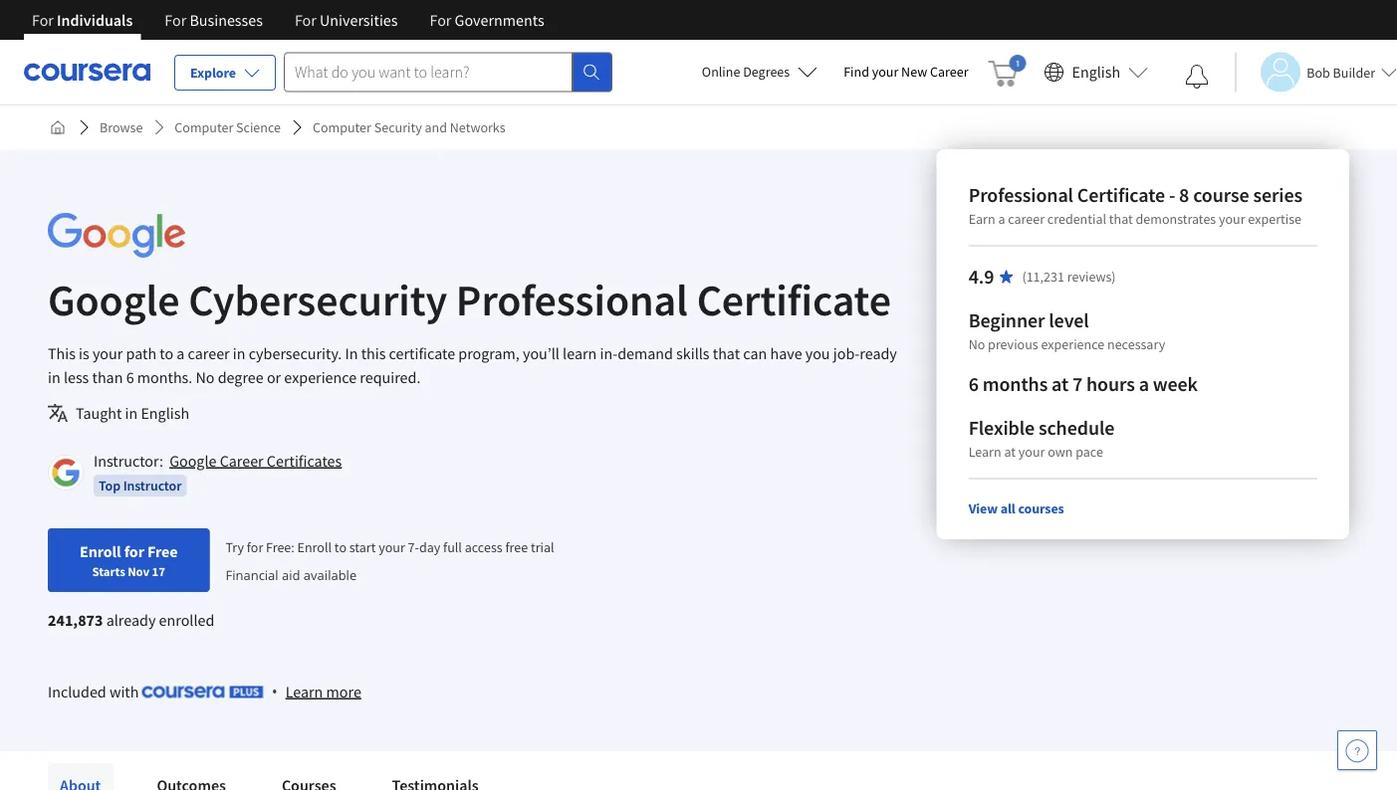 Task type: describe. For each thing, give the bounding box(es) containing it.
this
[[361, 344, 386, 363]]

in
[[345, 344, 358, 363]]

show notifications image
[[1185, 65, 1209, 89]]

full
[[443, 538, 462, 556]]

previous
[[988, 336, 1038, 353]]

financial aid available button
[[225, 566, 357, 584]]

online
[[702, 63, 740, 81]]

access
[[465, 538, 502, 556]]

0 vertical spatial google
[[48, 272, 180, 327]]

enroll for free starts nov 17
[[80, 542, 178, 580]]

1 horizontal spatial 6
[[969, 372, 979, 397]]

learn
[[563, 344, 597, 363]]

skills
[[676, 344, 710, 363]]

schedule
[[1039, 416, 1115, 441]]

7
[[1072, 372, 1083, 397]]

required.
[[360, 367, 421, 387]]

for governments
[[430, 10, 544, 30]]

career inside professional certificate - 8 course series earn a career credential that demonstrates your expertise
[[1008, 210, 1045, 228]]

google inside instructor: google career certificates top instructor
[[169, 451, 217, 471]]

months
[[983, 372, 1048, 397]]

aid
[[282, 566, 300, 584]]

find your new career link
[[834, 60, 978, 85]]

necessary
[[1107, 336, 1165, 353]]

cybersecurity.
[[249, 344, 342, 363]]

7-
[[408, 538, 419, 556]]

try for free: enroll to start your 7-day full access free trial financial aid available
[[225, 538, 554, 584]]

241,873
[[48, 610, 103, 630]]

1 horizontal spatial in
[[125, 403, 138, 423]]

at inside flexible schedule learn at your own pace
[[1004, 443, 1016, 461]]

help center image
[[1345, 739, 1369, 763]]

google cybersecurity professional certificate
[[48, 272, 891, 327]]

computer for computer security and networks
[[313, 118, 371, 136]]

that inside this is your path to a career in cybersecurity. in this certificate program, you'll learn in-demand skills that can have you job-ready in less than 6 months. no degree or experience required.
[[713, 344, 740, 363]]

course
[[1193, 183, 1249, 208]]

beginner
[[969, 308, 1045, 333]]

0 horizontal spatial professional
[[456, 272, 688, 327]]

banner navigation
[[16, 0, 560, 40]]

(11,231 reviews)
[[1022, 268, 1116, 286]]

businesses
[[190, 10, 263, 30]]

flexible schedule learn at your own pace
[[969, 416, 1115, 461]]

for for enroll
[[124, 542, 144, 562]]

trial
[[531, 538, 554, 556]]

new
[[901, 63, 927, 81]]

demand
[[618, 344, 673, 363]]

google image
[[48, 213, 185, 258]]

learn inside flexible schedule learn at your own pace
[[969, 443, 1001, 461]]

included with
[[48, 682, 142, 702]]

experience inside beginner level no previous experience necessary
[[1041, 336, 1104, 353]]

english inside english button
[[1072, 62, 1120, 82]]

bob
[[1307, 63, 1330, 81]]

instructor
[[123, 477, 182, 495]]

enroll inside 'enroll for free starts nov 17'
[[80, 542, 121, 562]]

learn inside • learn more
[[285, 682, 323, 702]]

credential
[[1047, 210, 1106, 228]]

taught in english
[[76, 403, 189, 423]]

governments
[[455, 10, 544, 30]]

coursera plus image
[[142, 687, 264, 699]]

for for universities
[[295, 10, 316, 30]]

google career certificates link
[[169, 451, 342, 471]]

program,
[[458, 344, 520, 363]]

1 vertical spatial in
[[48, 367, 60, 387]]

included
[[48, 682, 106, 702]]

browse link
[[92, 110, 151, 145]]

computer security and networks link
[[305, 110, 513, 145]]

your inside try for free: enroll to start your 7-day full access free trial financial aid available
[[379, 538, 405, 556]]

already
[[106, 610, 156, 630]]

for universities
[[295, 10, 398, 30]]

degree
[[218, 367, 264, 387]]

view
[[969, 500, 998, 518]]

google career certificates image
[[51, 458, 81, 488]]

certificates
[[267, 451, 342, 471]]

bob builder
[[1307, 63, 1375, 81]]

experience inside this is your path to a career in cybersecurity. in this certificate program, you'll learn in-demand skills that can have you job-ready in less than 6 months. no degree or experience required.
[[284, 367, 357, 387]]

you
[[805, 344, 830, 363]]

view all courses
[[969, 500, 1064, 518]]

find your new career
[[844, 63, 968, 81]]

all
[[1000, 500, 1015, 518]]

this
[[48, 344, 76, 363]]

expertise
[[1248, 210, 1301, 228]]

for individuals
[[32, 10, 133, 30]]

instructor: google career certificates top instructor
[[94, 451, 342, 495]]

than
[[92, 367, 123, 387]]

top
[[99, 477, 120, 495]]

have
[[770, 344, 802, 363]]

a for this is your path to a career in cybersecurity. in this certificate program, you'll learn in-demand skills that can have you job-ready in less than 6 months. no degree or experience required.
[[177, 344, 185, 363]]

enrolled
[[159, 610, 214, 630]]

computer for computer science
[[175, 118, 233, 136]]

this is your path to a career in cybersecurity. in this certificate program, you'll learn in-demand skills that can have you job-ready in less than 6 months. no degree or experience required.
[[48, 344, 897, 387]]

your right "find"
[[872, 63, 898, 81]]

nov
[[128, 564, 149, 580]]

to for enroll
[[334, 538, 347, 556]]

explore
[[190, 64, 236, 82]]

a inside professional certificate - 8 course series earn a career credential that demonstrates your expertise
[[998, 210, 1005, 228]]

no inside this is your path to a career in cybersecurity. in this certificate program, you'll learn in-demand skills that can have you job-ready in less than 6 months. no degree or experience required.
[[196, 367, 215, 387]]



Task type: vqa. For each thing, say whether or not it's contained in the screenshot.
second computer from the left
yes



Task type: locate. For each thing, give the bounding box(es) containing it.
for inside 'enroll for free starts nov 17'
[[124, 542, 144, 562]]

1 horizontal spatial experience
[[1041, 336, 1104, 353]]

certificate inside professional certificate - 8 course series earn a career credential that demonstrates your expertise
[[1077, 183, 1165, 208]]

level
[[1049, 308, 1089, 333]]

that right credential
[[1109, 210, 1133, 228]]

1 horizontal spatial learn
[[969, 443, 1001, 461]]

1 computer from the left
[[175, 118, 233, 136]]

ready
[[860, 344, 897, 363]]

online degrees
[[702, 63, 790, 81]]

explore button
[[174, 55, 276, 91]]

instructor:
[[94, 451, 163, 471]]

0 vertical spatial certificate
[[1077, 183, 1165, 208]]

career inside this is your path to a career in cybersecurity. in this certificate program, you'll learn in-demand skills that can have you job-ready in less than 6 months. no degree or experience required.
[[188, 344, 230, 363]]

1 vertical spatial that
[[713, 344, 740, 363]]

view all courses link
[[969, 500, 1064, 518]]

taught
[[76, 403, 122, 423]]

1 horizontal spatial enroll
[[297, 538, 332, 556]]

0 vertical spatial career
[[930, 63, 968, 81]]

experience
[[1041, 336, 1104, 353], [284, 367, 357, 387]]

english
[[1072, 62, 1120, 82], [141, 403, 189, 423]]

1 vertical spatial a
[[177, 344, 185, 363]]

english down months.
[[141, 403, 189, 423]]

certificate up credential
[[1077, 183, 1165, 208]]

enroll up available
[[297, 538, 332, 556]]

your down 'course'
[[1219, 210, 1245, 228]]

17
[[152, 564, 165, 580]]

that inside professional certificate - 8 course series earn a career credential that demonstrates your expertise
[[1109, 210, 1133, 228]]

less
[[64, 367, 89, 387]]

professional up earn
[[969, 183, 1073, 208]]

reviews)
[[1067, 268, 1116, 286]]

job-
[[833, 344, 860, 363]]

0 horizontal spatial certificate
[[697, 272, 891, 327]]

career left certificates
[[220, 451, 264, 471]]

0 vertical spatial english
[[1072, 62, 1120, 82]]

1 vertical spatial english
[[141, 403, 189, 423]]

2 vertical spatial a
[[1139, 372, 1149, 397]]

1 for from the left
[[32, 10, 54, 30]]

experience down cybersecurity.
[[284, 367, 357, 387]]

financial
[[225, 566, 278, 584]]

your inside flexible schedule learn at your own pace
[[1018, 443, 1045, 461]]

6
[[126, 367, 134, 387], [969, 372, 979, 397]]

learn right •
[[285, 682, 323, 702]]

0 horizontal spatial experience
[[284, 367, 357, 387]]

2 computer from the left
[[313, 118, 371, 136]]

more
[[326, 682, 361, 702]]

4 for from the left
[[430, 10, 451, 30]]

earn
[[969, 210, 995, 228]]

0 vertical spatial learn
[[969, 443, 1001, 461]]

0 horizontal spatial for
[[124, 542, 144, 562]]

1 horizontal spatial computer
[[313, 118, 371, 136]]

your left own
[[1018, 443, 1045, 461]]

career inside instructor: google career certificates top instructor
[[220, 451, 264, 471]]

6 left the months
[[969, 372, 979, 397]]

1 horizontal spatial career
[[1008, 210, 1045, 228]]

english button
[[1036, 40, 1156, 105]]

in left less
[[48, 367, 60, 387]]

0 horizontal spatial no
[[196, 367, 215, 387]]

your inside professional certificate - 8 course series earn a career credential that demonstrates your expertise
[[1219, 210, 1245, 228]]

no left degree
[[196, 367, 215, 387]]

4.9
[[969, 264, 994, 289]]

courses
[[1018, 500, 1064, 518]]

free
[[505, 538, 528, 556]]

find
[[844, 63, 869, 81]]

coursera image
[[24, 56, 150, 88]]

enroll inside try for free: enroll to start your 7-day full access free trial financial aid available
[[297, 538, 332, 556]]

for for governments
[[430, 10, 451, 30]]

1 horizontal spatial for
[[247, 538, 263, 556]]

in right taught at the left bottom
[[125, 403, 138, 423]]

0 horizontal spatial that
[[713, 344, 740, 363]]

0 horizontal spatial computer
[[175, 118, 233, 136]]

6 inside this is your path to a career in cybersecurity. in this certificate program, you'll learn in-demand skills that can have you job-ready in less than 6 months. no degree or experience required.
[[126, 367, 134, 387]]

0 vertical spatial career
[[1008, 210, 1045, 228]]

1 horizontal spatial professional
[[969, 183, 1073, 208]]

career right new at top right
[[930, 63, 968, 81]]

computer left science
[[175, 118, 233, 136]]

try
[[225, 538, 244, 556]]

with
[[109, 682, 139, 702]]

beginner level no previous experience necessary
[[969, 308, 1165, 353]]

computer security and networks
[[313, 118, 505, 136]]

0 horizontal spatial career
[[220, 451, 264, 471]]

enroll up starts
[[80, 542, 121, 562]]

can
[[743, 344, 767, 363]]

0 horizontal spatial learn
[[285, 682, 323, 702]]

or
[[267, 367, 281, 387]]

your left 7-
[[379, 538, 405, 556]]

1 vertical spatial at
[[1004, 443, 1016, 461]]

certificate up have
[[697, 272, 891, 327]]

a for 6 months at 7 hours a week
[[1139, 372, 1149, 397]]

for up nov
[[124, 542, 144, 562]]

1 vertical spatial career
[[220, 451, 264, 471]]

at
[[1052, 372, 1069, 397], [1004, 443, 1016, 461]]

at left 7
[[1052, 372, 1069, 397]]

starts
[[92, 564, 125, 580]]

for for try
[[247, 538, 263, 556]]

universities
[[320, 10, 398, 30]]

1 vertical spatial to
[[334, 538, 347, 556]]

for inside try for free: enroll to start your 7-day full access free trial financial aid available
[[247, 538, 263, 556]]

-
[[1169, 183, 1175, 208]]

career
[[930, 63, 968, 81], [220, 451, 264, 471]]

at down flexible
[[1004, 443, 1016, 461]]

that left can
[[713, 344, 740, 363]]

a right earn
[[998, 210, 1005, 228]]

professional certificate - 8 course series earn a career credential that demonstrates your expertise
[[969, 183, 1303, 228]]

0 horizontal spatial at
[[1004, 443, 1016, 461]]

in up degree
[[233, 344, 245, 363]]

that
[[1109, 210, 1133, 228], [713, 344, 740, 363]]

bob builder button
[[1235, 52, 1397, 92]]

in-
[[600, 344, 618, 363]]

1 vertical spatial learn
[[285, 682, 323, 702]]

6 months at 7 hours a week
[[969, 372, 1198, 397]]

google up path
[[48, 272, 180, 327]]

computer left security
[[313, 118, 371, 136]]

1 horizontal spatial no
[[969, 336, 985, 353]]

free
[[147, 542, 178, 562]]

online degrees button
[[686, 50, 834, 94]]

week
[[1153, 372, 1198, 397]]

career right earn
[[1008, 210, 1045, 228]]

path
[[126, 344, 156, 363]]

1 horizontal spatial to
[[334, 538, 347, 556]]

career
[[1008, 210, 1045, 228], [188, 344, 230, 363]]

your inside this is your path to a career in cybersecurity. in this certificate program, you'll learn in-demand skills that can have you job-ready in less than 6 months. no degree or experience required.
[[93, 344, 123, 363]]

your right is
[[93, 344, 123, 363]]

browse
[[100, 118, 143, 136]]

2 horizontal spatial a
[[1139, 372, 1149, 397]]

1 horizontal spatial certificate
[[1077, 183, 1165, 208]]

cybersecurity
[[188, 272, 447, 327]]

for right the try
[[247, 538, 263, 556]]

a inside this is your path to a career in cybersecurity. in this certificate program, you'll learn in-demand skills that can have you job-ready in less than 6 months. no degree or experience required.
[[177, 344, 185, 363]]

0 vertical spatial experience
[[1041, 336, 1104, 353]]

experience down level
[[1041, 336, 1104, 353]]

0 vertical spatial to
[[160, 344, 173, 363]]

What do you want to learn? text field
[[284, 52, 573, 92]]

1 vertical spatial career
[[188, 344, 230, 363]]

0 vertical spatial at
[[1052, 372, 1069, 397]]

for left the universities
[[295, 10, 316, 30]]

is
[[79, 344, 89, 363]]

available
[[304, 566, 357, 584]]

0 horizontal spatial in
[[48, 367, 60, 387]]

0 vertical spatial in
[[233, 344, 245, 363]]

1 horizontal spatial a
[[998, 210, 1005, 228]]

flexible
[[969, 416, 1035, 441]]

to up months.
[[160, 344, 173, 363]]

and
[[425, 118, 447, 136]]

security
[[374, 118, 422, 136]]

no left previous
[[969, 336, 985, 353]]

to inside try for free: enroll to start your 7-day full access free trial financial aid available
[[334, 538, 347, 556]]

0 horizontal spatial 6
[[126, 367, 134, 387]]

no inside beginner level no previous experience necessary
[[969, 336, 985, 353]]

2 horizontal spatial in
[[233, 344, 245, 363]]

0 horizontal spatial english
[[141, 403, 189, 423]]

0 vertical spatial that
[[1109, 210, 1133, 228]]

degrees
[[743, 63, 790, 81]]

•
[[272, 681, 278, 702]]

certificate
[[389, 344, 455, 363]]

professional up learn
[[456, 272, 688, 327]]

0 horizontal spatial enroll
[[80, 542, 121, 562]]

1 vertical spatial google
[[169, 451, 217, 471]]

career up degree
[[188, 344, 230, 363]]

networks
[[450, 118, 505, 136]]

0 horizontal spatial a
[[177, 344, 185, 363]]

learn
[[969, 443, 1001, 461], [285, 682, 323, 702]]

learn down flexible
[[969, 443, 1001, 461]]

to for path
[[160, 344, 173, 363]]

to
[[160, 344, 173, 363], [334, 538, 347, 556]]

for for businesses
[[165, 10, 186, 30]]

no
[[969, 336, 985, 353], [196, 367, 215, 387]]

1 vertical spatial experience
[[284, 367, 357, 387]]

3 for from the left
[[295, 10, 316, 30]]

google
[[48, 272, 180, 327], [169, 451, 217, 471]]

start
[[349, 538, 376, 556]]

google up instructor
[[169, 451, 217, 471]]

for left businesses at top left
[[165, 10, 186, 30]]

1 vertical spatial no
[[196, 367, 215, 387]]

0 horizontal spatial career
[[188, 344, 230, 363]]

to inside this is your path to a career in cybersecurity. in this certificate program, you'll learn in-demand skills that can have you job-ready in less than 6 months. no degree or experience required.
[[160, 344, 173, 363]]

0 vertical spatial a
[[998, 210, 1005, 228]]

0 horizontal spatial to
[[160, 344, 173, 363]]

None search field
[[284, 52, 612, 92]]

shopping cart: 1 item image
[[988, 55, 1026, 87]]

2 vertical spatial in
[[125, 403, 138, 423]]

months.
[[137, 367, 192, 387]]

computer
[[175, 118, 233, 136], [313, 118, 371, 136]]

1 horizontal spatial english
[[1072, 62, 1120, 82]]

0 vertical spatial professional
[[969, 183, 1073, 208]]

own
[[1048, 443, 1073, 461]]

for businesses
[[165, 10, 263, 30]]

for left individuals
[[32, 10, 54, 30]]

1 horizontal spatial career
[[930, 63, 968, 81]]

2 for from the left
[[165, 10, 186, 30]]

1 vertical spatial professional
[[456, 272, 688, 327]]

8
[[1179, 183, 1189, 208]]

a up months.
[[177, 344, 185, 363]]

pace
[[1076, 443, 1103, 461]]

0 vertical spatial no
[[969, 336, 985, 353]]

1 vertical spatial certificate
[[697, 272, 891, 327]]

home image
[[50, 119, 66, 135]]

6 right than
[[126, 367, 134, 387]]

a left week
[[1139, 372, 1149, 397]]

• learn more
[[272, 681, 361, 702]]

builder
[[1333, 63, 1375, 81]]

learn more link
[[285, 680, 361, 704]]

english right the shopping cart: 1 item image
[[1072, 62, 1120, 82]]

in
[[233, 344, 245, 363], [48, 367, 60, 387], [125, 403, 138, 423]]

241,873 already enrolled
[[48, 610, 214, 630]]

1 horizontal spatial that
[[1109, 210, 1133, 228]]

professional
[[969, 183, 1073, 208], [456, 272, 688, 327]]

computer science
[[175, 118, 281, 136]]

professional inside professional certificate - 8 course series earn a career credential that demonstrates your expertise
[[969, 183, 1073, 208]]

for up what do you want to learn? text box
[[430, 10, 451, 30]]

for for individuals
[[32, 10, 54, 30]]

to left start
[[334, 538, 347, 556]]

1 horizontal spatial at
[[1052, 372, 1069, 397]]



